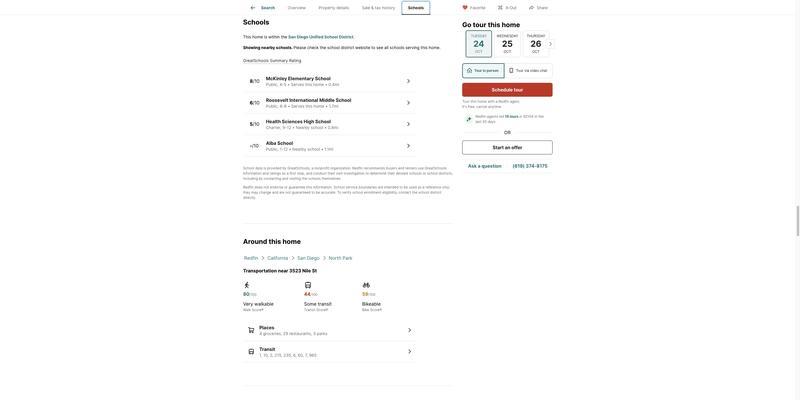 Task type: describe. For each thing, give the bounding box(es) containing it.
buyers
[[386, 166, 397, 170]]

redfin for redfin does not endorse or guarantee this information.
[[243, 185, 254, 190]]

1,
[[259, 353, 262, 358]]

led
[[499, 114, 504, 119]]

parks
[[317, 331, 328, 336]]

x-out
[[506, 5, 517, 10]]

/10 for 5
[[253, 121, 260, 127]]

school down reference
[[418, 190, 429, 195]]

in inside option
[[483, 68, 486, 73]]

6 /10
[[250, 100, 260, 106]]

start an offer button
[[462, 141, 553, 155]]

be inside school service boundaries are intended to be used as a reference only; they may change and are not
[[404, 185, 408, 190]]

school inside 'health sciences high school charter, 9-12 • nearby school • 0.8mi'
[[311, 125, 323, 130]]

property details
[[319, 5, 349, 10]]

235,
[[284, 353, 292, 358]]

,
[[310, 166, 311, 170]]

summary
[[270, 58, 288, 63]]

around this home
[[243, 238, 301, 246]]

information.
[[313, 185, 333, 190]]

check
[[307, 45, 319, 50]]

change
[[259, 190, 271, 195]]

• down sciences
[[292, 125, 295, 130]]

a right ,
[[312, 166, 313, 170]]

own
[[336, 171, 343, 176]]

tour in person option
[[462, 63, 505, 78]]

1.7mi
[[329, 104, 339, 109]]

public, inside the mckinley elementary school public, k-5 • serves this home • 0.4mi
[[266, 82, 279, 87]]

question
[[482, 163, 502, 169]]

endorse
[[270, 185, 283, 190]]

see
[[376, 45, 383, 50]]

unified
[[309, 34, 324, 39]]

favorite button
[[457, 1, 491, 13]]

wednesday 25 oct
[[497, 34, 518, 54]]

1 vertical spatial schools
[[243, 18, 269, 26]]

health
[[266, 119, 281, 125]]

tour for schedule
[[514, 87, 523, 93]]

® for walkable
[[261, 308, 264, 312]]

and up desired
[[398, 166, 404, 170]]

this up free, at the top right
[[471, 99, 477, 104]]

a left first
[[287, 171, 289, 176]]

this home is within the san diego unified school district .
[[243, 34, 355, 39]]

0 vertical spatial diego
[[297, 34, 308, 39]]

cancel
[[477, 105, 487, 109]]

965
[[309, 353, 317, 358]]

to inside guaranteed to be accurate. to verify school enrollment eligibility, contact the school district directly.
[[312, 190, 315, 195]]

it's
[[462, 105, 467, 109]]

and down ,
[[306, 171, 312, 176]]

redfin up anytime
[[499, 99, 509, 104]]

charter,
[[266, 125, 281, 130]]

middle
[[319, 97, 335, 103]]

renters
[[405, 166, 417, 170]]

start an offer
[[493, 145, 522, 150]]

california
[[268, 255, 288, 261]]

/100 for 80
[[249, 293, 257, 297]]

tuesday
[[471, 34, 487, 38]]

/10 for 6
[[253, 100, 260, 106]]

greatschools inside , a nonprofit organization. redfin recommends buyers and renters use greatschools information and ratings as a
[[425, 166, 447, 170]]

5 /10
[[250, 121, 260, 127]]

nearby inside 'health sciences high school charter, 9-12 • nearby school • 0.8mi'
[[296, 125, 310, 130]]

80 /100
[[243, 291, 257, 297]]

guarantee
[[289, 185, 305, 190]]

used
[[409, 185, 417, 190]]

by inside first step, and conduct their own investigation to determine their desired schools or school districts, including by contacting and visiting the schools themselves.
[[259, 177, 263, 181]]

school inside the roosevelt international middle school public, 6-8 • serves this home • 1.7mi
[[336, 97, 351, 103]]

• right 1-
[[289, 147, 291, 152]]

favorite
[[470, 5, 486, 10]]

home inside the roosevelt international middle school public, 6-8 • serves this home • 1.7mi
[[314, 104, 324, 109]]

use
[[418, 166, 424, 170]]

bikeable bike score ®
[[362, 301, 382, 312]]

alba
[[266, 140, 276, 146]]

investigation
[[344, 171, 365, 176]]

/10 for 8
[[253, 78, 260, 84]]

some transit transit score ®
[[304, 301, 332, 312]]

be inside guaranteed to be accurate. to verify school enrollment eligibility, contact the school district directly.
[[316, 190, 320, 195]]

to left see
[[371, 45, 375, 50]]

0 horizontal spatial are
[[279, 190, 285, 195]]

video
[[530, 68, 539, 73]]

schools tab
[[402, 1, 430, 15]]

property
[[319, 5, 335, 10]]

home up wednesday on the right top of page
[[502, 21, 520, 29]]

score for transit
[[316, 308, 326, 312]]

not inside school service boundaries are intended to be used as a reference only; they may change and are not
[[286, 190, 291, 195]]

data
[[255, 166, 263, 170]]

10,
[[263, 353, 269, 358]]

san diego
[[297, 255, 320, 261]]

overview
[[288, 5, 306, 10]]

within
[[268, 34, 280, 39]]

• left "0.8mi"
[[325, 125, 327, 130]]

enrollment
[[364, 190, 382, 195]]

oct for 24
[[475, 49, 483, 54]]

verify
[[342, 190, 352, 195]]

next image
[[546, 39, 555, 48]]

oct for 25
[[504, 49, 511, 54]]

themselves.
[[322, 177, 342, 181]]

the right check
[[320, 45, 326, 50]]

walkable
[[254, 301, 274, 307]]

may
[[251, 190, 258, 195]]

reference
[[426, 185, 441, 190]]

guaranteed to be accurate. to verify school enrollment eligibility, contact the school district directly.
[[243, 190, 442, 200]]

8 inside the roosevelt international middle school public, 6-8 • serves this home • 1.7mi
[[284, 104, 287, 109]]

st
[[312, 268, 317, 274]]

this up california link
[[269, 238, 281, 246]]

transit 1, 10, 2, 215, 235, 6, 60, 7, 965
[[259, 346, 317, 358]]

1-
[[280, 147, 284, 152]]

ratings
[[270, 171, 281, 176]]

district
[[339, 34, 354, 39]]

schedule tour button
[[462, 83, 553, 97]]

school up information
[[243, 166, 254, 170]]

transit inside transit 1, 10, 2, 215, 235, 6, 60, 7, 965
[[259, 346, 275, 352]]

school inside alba school public, 1-12 • nearby school • 1.1mi
[[308, 147, 320, 152]]

showing nearby schools. please check the school district website to see all schools serving this home.
[[243, 45, 441, 50]]

8 /10
[[250, 78, 260, 84]]

• down middle
[[326, 104, 328, 109]]

school inside alba school public, 1-12 • nearby school • 1.1mi
[[277, 140, 293, 146]]

score for walkable
[[252, 308, 261, 312]]

/100 for 59
[[368, 293, 376, 297]]

schools inside tab
[[408, 5, 424, 10]]

1 horizontal spatial in
[[520, 114, 522, 119]]

school down service at the left top
[[352, 190, 363, 195]]

places
[[259, 325, 274, 331]]

sale & tax history
[[362, 5, 395, 10]]

• right 6-
[[288, 104, 290, 109]]

days
[[488, 120, 496, 124]]

home inside the mckinley elementary school public, k-5 • serves this home • 0.4mi
[[313, 82, 324, 87]]

history
[[382, 5, 395, 10]]

school inside first step, and conduct their own investigation to determine their desired schools or school districts, including by contacting and visiting the schools themselves.
[[427, 171, 438, 176]]

this up wednesday on the right top of page
[[488, 21, 500, 29]]

7,
[[305, 353, 308, 358]]

59
[[362, 291, 368, 297]]

3
[[313, 331, 316, 336]]

1 horizontal spatial san
[[297, 255, 306, 261]]

contacting
[[264, 177, 281, 181]]

school down san diego unified school district link
[[327, 45, 340, 50]]

to inside school service boundaries are intended to be used as a reference only; they may change and are not
[[400, 185, 403, 190]]

12 inside alba school public, 1-12 • nearby school • 1.1mi
[[284, 147, 288, 152]]

redfin inside , a nonprofit organization. redfin recommends buyers and renters use greatschools information and ratings as a
[[352, 166, 363, 170]]

this inside the roosevelt international middle school public, 6-8 • serves this home • 1.7mi
[[306, 104, 313, 109]]

tuesday 24 oct
[[471, 34, 487, 54]]

guaranteed
[[292, 190, 311, 195]]

please
[[294, 45, 306, 50]]

60,
[[298, 353, 304, 358]]

or inside first step, and conduct their own investigation to determine their desired schools or school districts, including by contacting and visiting the schools themselves.
[[423, 171, 426, 176]]

san diego unified school district link
[[288, 34, 354, 39]]

1 horizontal spatial by
[[283, 166, 287, 170]]

serving
[[406, 45, 420, 50]]



Task type: vqa. For each thing, say whether or not it's contained in the screenshot.
third score from the left
yes



Task type: locate. For each thing, give the bounding box(es) containing it.
0 vertical spatial be
[[404, 185, 408, 190]]

0 vertical spatial transit
[[304, 308, 315, 312]]

1 horizontal spatial 8
[[284, 104, 287, 109]]

nearby inside alba school public, 1-12 • nearby school • 1.1mi
[[293, 147, 306, 152]]

215,
[[275, 353, 282, 358]]

0 horizontal spatial oct
[[475, 49, 483, 54]]

school up 1.7mi
[[336, 97, 351, 103]]

0 horizontal spatial district
[[341, 45, 354, 50]]

® inside bikeable bike score ®
[[380, 308, 382, 312]]

oct down 24
[[475, 49, 483, 54]]

home left 0.4mi
[[313, 82, 324, 87]]

school inside the mckinley elementary school public, k-5 • serves this home • 0.4mi
[[315, 76, 331, 82]]

tours
[[510, 114, 519, 119]]

oct inside wednesday 25 oct
[[504, 49, 511, 54]]

tour up the tuesday
[[473, 21, 487, 29]]

tour for tour this home with a redfin agent.
[[462, 99, 470, 104]]

and up contacting
[[263, 171, 269, 176]]

1 vertical spatial transit
[[259, 346, 275, 352]]

including
[[243, 177, 258, 181]]

provided
[[267, 166, 282, 170]]

x-out button
[[493, 1, 522, 13]]

the right the within
[[281, 34, 287, 39]]

their up themselves.
[[328, 171, 335, 176]]

3 public, from the top
[[266, 147, 279, 152]]

as inside school service boundaries are intended to be used as a reference only; they may change and are not
[[418, 185, 422, 190]]

step,
[[297, 171, 305, 176]]

1 horizontal spatial score
[[316, 308, 326, 312]]

be up contact
[[404, 185, 408, 190]]

2,
[[270, 353, 274, 358]]

/10 left mckinley
[[253, 78, 260, 84]]

1 vertical spatial or
[[284, 185, 288, 190]]

tour for tour in person
[[474, 68, 482, 73]]

greatschools
[[243, 58, 269, 63], [288, 166, 310, 170], [425, 166, 447, 170]]

school down high
[[311, 125, 323, 130]]

tour
[[473, 21, 487, 29], [514, 87, 523, 93]]

® for transit
[[326, 308, 328, 312]]

a right with
[[496, 99, 498, 104]]

score down transit
[[316, 308, 326, 312]]

this
[[243, 34, 251, 39]]

and down endorse
[[272, 190, 278, 195]]

• left 0.4mi
[[325, 82, 327, 87]]

1 /100 from the left
[[249, 293, 257, 297]]

8175
[[537, 163, 548, 169]]

this down elementary
[[305, 82, 312, 87]]

1 vertical spatial by
[[259, 177, 263, 181]]

3 /100 from the left
[[368, 293, 376, 297]]

this left home.
[[421, 45, 428, 50]]

0 horizontal spatial by
[[259, 177, 263, 181]]

serves down elementary
[[291, 82, 304, 87]]

thursday 26 oct
[[527, 34, 545, 54]]

not up change
[[264, 185, 269, 190]]

schools
[[390, 45, 404, 50], [409, 171, 422, 176], [308, 177, 321, 181]]

around
[[243, 238, 267, 246]]

agents
[[487, 114, 498, 119]]

or
[[423, 171, 426, 176], [284, 185, 288, 190]]

list box containing tour in person
[[462, 63, 553, 78]]

1 horizontal spatial not
[[286, 190, 291, 195]]

8 up the 6
[[250, 78, 253, 84]]

0 vertical spatial tour
[[473, 21, 487, 29]]

0 vertical spatial by
[[283, 166, 287, 170]]

1 vertical spatial district
[[430, 190, 442, 195]]

0 horizontal spatial schools
[[243, 18, 269, 26]]

1 score from the left
[[252, 308, 261, 312]]

/100 inside 80 /100
[[249, 293, 257, 297]]

1 horizontal spatial /100
[[310, 293, 318, 297]]

as inside , a nonprofit organization. redfin recommends buyers and renters use greatschools information and ratings as a
[[282, 171, 286, 176]]

2 horizontal spatial oct
[[533, 49, 540, 54]]

2 horizontal spatial schools
[[409, 171, 422, 176]]

nearby right 1-
[[293, 147, 306, 152]]

not
[[264, 185, 269, 190], [286, 190, 291, 195]]

0 vertical spatial public,
[[266, 82, 279, 87]]

2 vertical spatial public,
[[266, 147, 279, 152]]

1 horizontal spatial 5
[[284, 82, 286, 87]]

tab list containing search
[[243, 0, 435, 15]]

a left reference
[[423, 185, 425, 190]]

/100 for 44
[[310, 293, 318, 297]]

school left districts, at top
[[427, 171, 438, 176]]

is right data
[[264, 166, 266, 170]]

0 vertical spatial nearby
[[296, 125, 310, 130]]

are up enrollment
[[378, 185, 383, 190]]

diego up please
[[297, 34, 308, 39]]

transit inside some transit transit score ®
[[304, 308, 315, 312]]

8 down roosevelt
[[284, 104, 287, 109]]

19
[[505, 114, 509, 119]]

diego up the "st"
[[307, 255, 320, 261]]

1 horizontal spatial as
[[418, 185, 422, 190]]

overview tab
[[281, 1, 312, 15]]

None button
[[466, 30, 492, 57], [494, 31, 521, 57], [523, 31, 549, 57], [466, 30, 492, 57], [494, 31, 521, 57], [523, 31, 549, 57]]

x-
[[506, 5, 510, 10]]

health sciences high school charter, 9-12 • nearby school • 0.8mi
[[266, 119, 338, 130]]

oct down 25
[[504, 49, 511, 54]]

sale & tax history tab
[[356, 1, 402, 15]]

greatschools up districts, at top
[[425, 166, 447, 170]]

a inside school service boundaries are intended to be used as a reference only; they may change and are not
[[423, 185, 425, 190]]

0 horizontal spatial be
[[316, 190, 320, 195]]

redfin agents led 19 tours in 92104
[[476, 114, 534, 119]]

transit up 10,
[[259, 346, 275, 352]]

tour inside schedule tour button
[[514, 87, 523, 93]]

schedule
[[492, 87, 513, 93]]

chat
[[540, 68, 547, 73]]

/10 for -
[[252, 143, 259, 149]]

is for provided
[[264, 166, 266, 170]]

1 horizontal spatial schools
[[408, 5, 424, 10]]

0 horizontal spatial their
[[328, 171, 335, 176]]

mckinley
[[266, 76, 287, 82]]

public, inside alba school public, 1-12 • nearby school • 1.1mi
[[266, 147, 279, 152]]

and inside school service boundaries are intended to be used as a reference only; they may change and are not
[[272, 190, 278, 195]]

0 horizontal spatial in
[[483, 68, 486, 73]]

1 vertical spatial schools
[[409, 171, 422, 176]]

as right ratings
[[282, 171, 286, 176]]

public, inside the roosevelt international middle school public, 6-8 • serves this home • 1.7mi
[[266, 104, 279, 109]]

the down step,
[[302, 177, 307, 181]]

0 horizontal spatial as
[[282, 171, 286, 176]]

score down walkable at the left of the page
[[252, 308, 261, 312]]

north
[[329, 255, 341, 261]]

3 score from the left
[[370, 308, 380, 312]]

5 down the 6
[[250, 121, 253, 127]]

3 ® from the left
[[380, 308, 382, 312]]

tour this home with a redfin agent.
[[462, 99, 520, 104]]

desired
[[396, 171, 408, 176]]

1 vertical spatial not
[[286, 190, 291, 195]]

1 horizontal spatial greatschools
[[288, 166, 310, 170]]

0 vertical spatial district
[[341, 45, 354, 50]]

be down "information."
[[316, 190, 320, 195]]

in left person
[[483, 68, 486, 73]]

0 horizontal spatial tour
[[462, 99, 470, 104]]

a
[[496, 99, 498, 104], [478, 163, 481, 169], [312, 166, 313, 170], [287, 171, 289, 176], [423, 185, 425, 190]]

12 inside 'health sciences high school charter, 9-12 • nearby school • 0.8mi'
[[287, 125, 291, 130]]

2 public, from the top
[[266, 104, 279, 109]]

serves inside the mckinley elementary school public, k-5 • serves this home • 0.4mi
[[291, 82, 304, 87]]

nearby
[[261, 45, 275, 50]]

san up please
[[288, 34, 296, 39]]

tax
[[375, 5, 381, 10]]

is for within
[[264, 34, 267, 39]]

share button
[[524, 1, 553, 13]]

1 horizontal spatial be
[[404, 185, 408, 190]]

/100 up very
[[249, 293, 257, 297]]

roosevelt
[[266, 97, 288, 103]]

score inside bikeable bike score ®
[[370, 308, 380, 312]]

search link
[[250, 4, 275, 11]]

ask a question link
[[468, 163, 502, 169]]

tour for tour via video chat
[[516, 68, 524, 73]]

go tour this home
[[462, 21, 520, 29]]

organization.
[[330, 166, 351, 170]]

0 horizontal spatial transit
[[259, 346, 275, 352]]

schools down renters
[[409, 171, 422, 176]]

redfin for redfin agents led 19 tours in 92104
[[476, 114, 486, 119]]

to down recommends at the left of page
[[366, 171, 369, 176]]

score inside 'very walkable walk score ®'
[[252, 308, 261, 312]]

visiting
[[289, 177, 301, 181]]

oct inside the tuesday 24 oct
[[475, 49, 483, 54]]

• left 1.1mi
[[321, 147, 323, 152]]

score down bikeable
[[370, 308, 380, 312]]

schools
[[408, 5, 424, 10], [243, 18, 269, 26]]

® down transit
[[326, 308, 328, 312]]

property details tab
[[312, 1, 356, 15]]

6-
[[280, 104, 284, 109]]

is
[[264, 34, 267, 39], [264, 166, 266, 170]]

0 vertical spatial 5
[[284, 82, 286, 87]]

mckinley elementary school public, k-5 • serves this home • 0.4mi
[[266, 76, 339, 87]]

0 vertical spatial 12
[[287, 125, 291, 130]]

elementary
[[288, 76, 314, 82]]

3 oct from the left
[[533, 49, 540, 54]]

1 vertical spatial public,
[[266, 104, 279, 109]]

.
[[354, 34, 355, 39]]

5 inside the mckinley elementary school public, k-5 • serves this home • 0.4mi
[[284, 82, 286, 87]]

(619)
[[513, 163, 525, 169]]

redfin up the last
[[476, 114, 486, 119]]

0.4mi
[[329, 82, 339, 87]]

0 horizontal spatial ®
[[261, 308, 264, 312]]

9-
[[283, 125, 287, 130]]

agent.
[[510, 99, 520, 104]]

0 horizontal spatial or
[[284, 185, 288, 190]]

school service boundaries are intended to be used as a reference only; they may change and are not
[[243, 185, 450, 195]]

and up redfin does not endorse or guarantee this information.
[[282, 177, 288, 181]]

the inside guaranteed to be accurate. to verify school enrollment eligibility, contact the school district directly.
[[412, 190, 418, 195]]

2 /100 from the left
[[310, 293, 318, 297]]

2 their from the left
[[388, 171, 395, 176]]

home.
[[429, 45, 441, 50]]

their down buyers
[[388, 171, 395, 176]]

only;
[[442, 185, 450, 190]]

2 horizontal spatial /100
[[368, 293, 376, 297]]

tab list
[[243, 0, 435, 15]]

0 vertical spatial or
[[423, 171, 426, 176]]

tour left person
[[474, 68, 482, 73]]

by up does
[[259, 177, 263, 181]]

12 down sciences
[[287, 125, 291, 130]]

/10 left health
[[253, 121, 260, 127]]

redfin does not endorse or guarantee this information.
[[243, 185, 333, 190]]

this up guaranteed
[[306, 185, 312, 190]]

0 vertical spatial is
[[264, 34, 267, 39]]

1 vertical spatial be
[[316, 190, 320, 195]]

0 vertical spatial not
[[264, 185, 269, 190]]

6
[[250, 100, 253, 106]]

/100 inside 44 /100
[[310, 293, 318, 297]]

to inside first step, and conduct their own investigation to determine their desired schools or school districts, including by contacting and visiting the schools themselves.
[[366, 171, 369, 176]]

tour for go
[[473, 21, 487, 29]]

public, down alba
[[266, 147, 279, 152]]

1 vertical spatial are
[[279, 190, 285, 195]]

accurate.
[[321, 190, 336, 195]]

1 vertical spatial 5
[[250, 121, 253, 127]]

offer
[[512, 145, 522, 150]]

it's free, cancel anytime
[[462, 105, 501, 109]]

a right ask
[[478, 163, 481, 169]]

serves inside the roosevelt international middle school public, 6-8 • serves this home • 1.7mi
[[291, 104, 304, 109]]

san up "nile"
[[297, 255, 306, 261]]

® inside 'very walkable walk score ®'
[[261, 308, 264, 312]]

redfin up transportation at the left bottom of page
[[244, 255, 258, 261]]

0 vertical spatial 8
[[250, 78, 253, 84]]

2 horizontal spatial in
[[535, 114, 538, 119]]

list box
[[462, 63, 553, 78]]

1 ® from the left
[[261, 308, 264, 312]]

1 their from the left
[[328, 171, 335, 176]]

0 horizontal spatial not
[[264, 185, 269, 190]]

or
[[504, 130, 511, 135]]

oct down 26
[[533, 49, 540, 54]]

district down reference
[[430, 190, 442, 195]]

nonprofit
[[314, 166, 329, 170]]

conduct
[[313, 171, 327, 176]]

school up to
[[334, 185, 345, 190]]

2 horizontal spatial score
[[370, 308, 380, 312]]

2 horizontal spatial greatschools
[[425, 166, 447, 170]]

or right endorse
[[284, 185, 288, 190]]

public, down roosevelt
[[266, 104, 279, 109]]

nearby down high
[[296, 125, 310, 130]]

1 horizontal spatial district
[[430, 190, 442, 195]]

0 horizontal spatial 5
[[250, 121, 253, 127]]

places 4 groceries, 29 restaurants, 3 parks
[[259, 325, 328, 336]]

in inside 'in the last 30 days'
[[535, 114, 538, 119]]

2 horizontal spatial ®
[[380, 308, 382, 312]]

0 vertical spatial san
[[288, 34, 296, 39]]

12
[[287, 125, 291, 130], [284, 147, 288, 152]]

school inside 'health sciences high school charter, 9-12 • nearby school • 0.8mi'
[[315, 119, 331, 125]]

5 down mckinley
[[284, 82, 286, 87]]

schools down search link
[[243, 18, 269, 26]]

0 vertical spatial are
[[378, 185, 383, 190]]

1 vertical spatial as
[[418, 185, 422, 190]]

oct inside thursday 26 oct
[[533, 49, 540, 54]]

k-
[[280, 82, 284, 87]]

school right "unified"
[[324, 34, 338, 39]]

1 vertical spatial san
[[297, 255, 306, 261]]

1 vertical spatial serves
[[291, 104, 304, 109]]

0.8mi
[[328, 125, 338, 130]]

/100 inside 59 /100
[[368, 293, 376, 297]]

bikeable
[[362, 301, 381, 307]]

score inside some transit transit score ®
[[316, 308, 326, 312]]

2 oct from the left
[[504, 49, 511, 54]]

1 horizontal spatial ®
[[326, 308, 328, 312]]

0 horizontal spatial 8
[[250, 78, 253, 84]]

0 vertical spatial serves
[[291, 82, 304, 87]]

schools down conduct
[[308, 177, 321, 181]]

/100 up bikeable
[[368, 293, 376, 297]]

public, down mckinley
[[266, 82, 279, 87]]

home right this
[[252, 34, 263, 39]]

1 horizontal spatial oct
[[504, 49, 511, 54]]

schools right all on the left top
[[390, 45, 404, 50]]

1 horizontal spatial schools
[[390, 45, 404, 50]]

0 vertical spatial schools
[[408, 5, 424, 10]]

1 horizontal spatial their
[[388, 171, 395, 176]]

0 vertical spatial schools
[[390, 45, 404, 50]]

website
[[355, 45, 370, 50]]

first step, and conduct their own investigation to determine their desired schools or school districts, including by contacting and visiting the schools themselves.
[[243, 171, 453, 181]]

anytime
[[488, 105, 501, 109]]

1 vertical spatial 12
[[284, 147, 288, 152]]

0 horizontal spatial san
[[288, 34, 296, 39]]

- /10
[[250, 143, 259, 149]]

go
[[462, 21, 472, 29]]

school inside school service boundaries are intended to be used as a reference only; they may change and are not
[[334, 185, 345, 190]]

last
[[476, 120, 482, 124]]

0 horizontal spatial /100
[[249, 293, 257, 297]]

oct for 26
[[533, 49, 540, 54]]

to up contact
[[400, 185, 403, 190]]

1 vertical spatial 8
[[284, 104, 287, 109]]

this down international
[[306, 104, 313, 109]]

1 vertical spatial tour
[[514, 87, 523, 93]]

0 horizontal spatial score
[[252, 308, 261, 312]]

2 ® from the left
[[326, 308, 328, 312]]

0 vertical spatial as
[[282, 171, 286, 176]]

are down endorse
[[279, 190, 285, 195]]

the
[[281, 34, 287, 39], [320, 45, 326, 50], [539, 114, 544, 119], [302, 177, 307, 181], [412, 190, 418, 195]]

school left 1.1mi
[[308, 147, 320, 152]]

redfin up the they
[[243, 185, 254, 190]]

schools right the history
[[408, 5, 424, 10]]

home up california link
[[283, 238, 301, 246]]

an
[[505, 145, 511, 150]]

this
[[488, 21, 500, 29], [421, 45, 428, 50], [305, 82, 312, 87], [471, 99, 477, 104], [306, 104, 313, 109], [306, 185, 312, 190], [269, 238, 281, 246]]

first
[[290, 171, 296, 176]]

0 horizontal spatial schools
[[308, 177, 321, 181]]

® inside some transit transit score ®
[[326, 308, 328, 312]]

1 vertical spatial is
[[264, 166, 266, 170]]

greatschools summary rating
[[243, 58, 301, 63]]

1 horizontal spatial are
[[378, 185, 383, 190]]

as right used
[[418, 185, 422, 190]]

1 oct from the left
[[475, 49, 483, 54]]

1 vertical spatial diego
[[307, 255, 320, 261]]

tour via video chat option
[[505, 63, 553, 78]]

• right k-
[[288, 82, 290, 87]]

0 horizontal spatial greatschools
[[243, 58, 269, 63]]

the inside first step, and conduct their own investigation to determine their desired schools or school districts, including by contacting and visiting the schools themselves.
[[302, 177, 307, 181]]

home up cancel at the right top of the page
[[478, 99, 487, 104]]

2 score from the left
[[316, 308, 326, 312]]

details
[[337, 5, 349, 10]]

district down district
[[341, 45, 354, 50]]

the inside 'in the last 30 days'
[[539, 114, 544, 119]]

1 public, from the top
[[266, 82, 279, 87]]

near
[[278, 268, 288, 274]]

1 vertical spatial nearby
[[293, 147, 306, 152]]

2 vertical spatial schools
[[308, 177, 321, 181]]

north park link
[[329, 255, 353, 261]]

redfin for redfin
[[244, 255, 258, 261]]

by right provided
[[283, 166, 287, 170]]

this inside the mckinley elementary school public, k-5 • serves this home • 0.4mi
[[305, 82, 312, 87]]

1 horizontal spatial transit
[[304, 308, 315, 312]]

2 horizontal spatial tour
[[516, 68, 524, 73]]

0 horizontal spatial tour
[[473, 21, 487, 29]]

home down middle
[[314, 104, 324, 109]]

share
[[537, 5, 548, 10]]

or down "use"
[[423, 171, 426, 176]]

(619) 374-8175
[[513, 163, 548, 169]]

greatschools down showing
[[243, 58, 269, 63]]

1 horizontal spatial or
[[423, 171, 426, 176]]

district inside guaranteed to be accurate. to verify school enrollment eligibility, contact the school district directly.
[[430, 190, 442, 195]]

1 horizontal spatial tour
[[474, 68, 482, 73]]

1 horizontal spatial tour
[[514, 87, 523, 93]]



